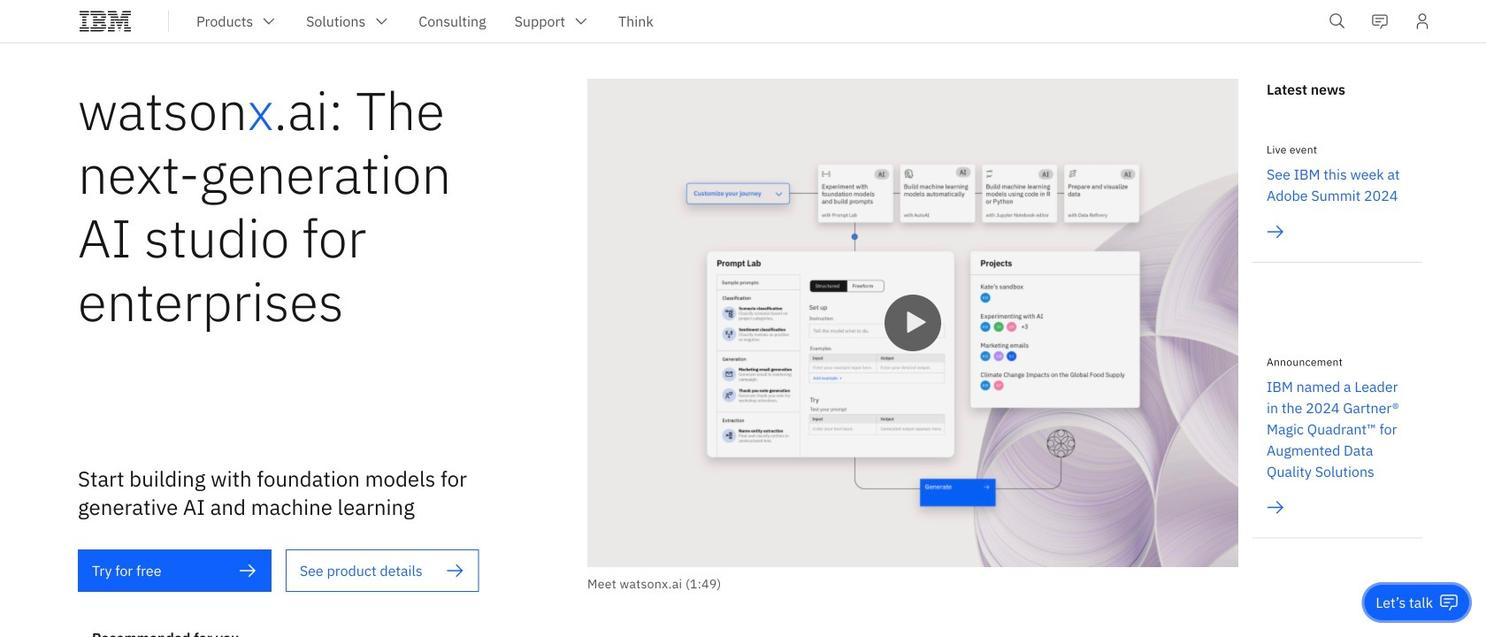 Task type: describe. For each thing, give the bounding box(es) containing it.
let's talk element
[[1376, 593, 1434, 612]]



Task type: vqa. For each thing, say whether or not it's contained in the screenshot.
Let's talk element
yes



